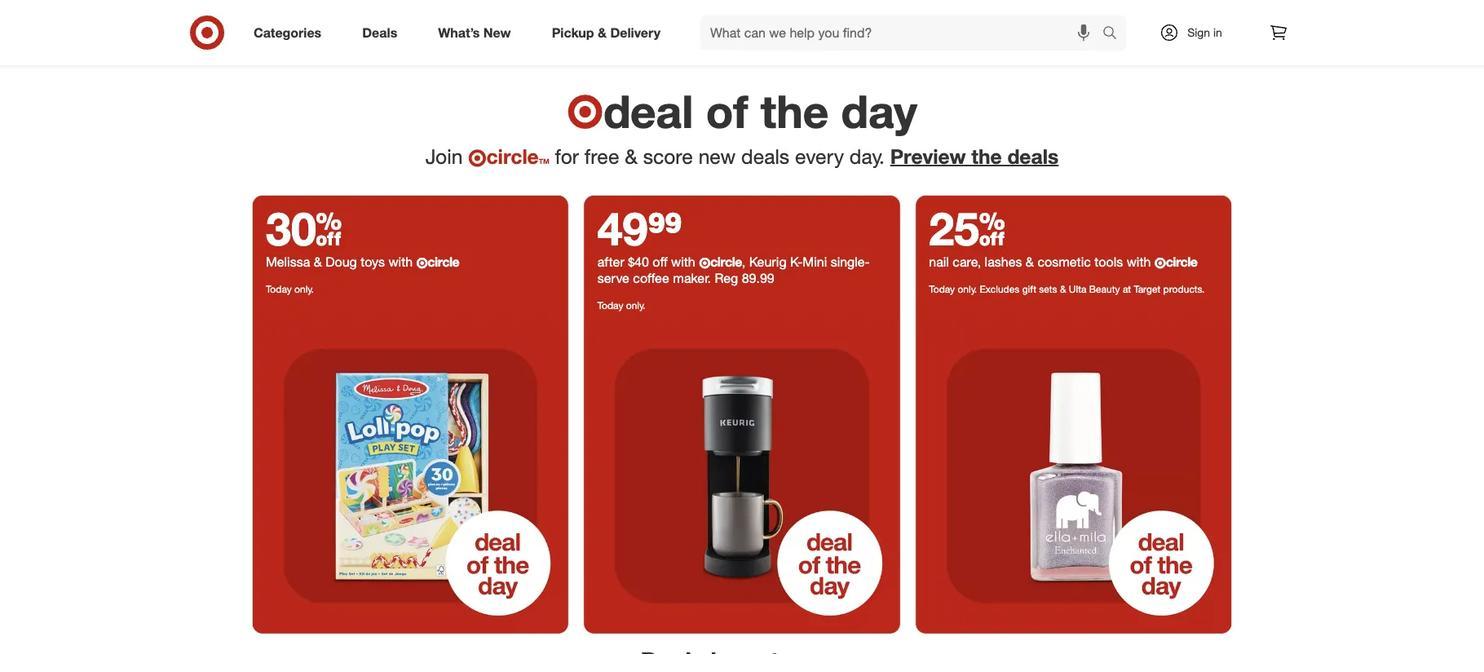 Task type: describe. For each thing, give the bounding box(es) containing it.
what's new link
[[424, 15, 532, 51]]

2 with from the left
[[671, 254, 696, 269]]

goes
[[815, 4, 853, 25]]

guarantee:
[[526, 4, 617, 25]]

we'll
[[621, 4, 657, 25]]

sign in
[[1188, 25, 1223, 40]]

10/22
[[620, 23, 664, 44]]

& right "lashes"
[[1026, 254, 1034, 269]]

off
[[653, 254, 668, 269]]

99
[[648, 201, 682, 256]]

keurig
[[749, 254, 787, 269]]

◎
[[468, 148, 487, 167]]

& left doug
[[314, 254, 322, 269]]

25
[[929, 201, 1006, 256]]

what's new
[[438, 25, 511, 40]]

and
[[669, 23, 698, 44]]

today only. for melissa
[[266, 283, 314, 295]]

pickup & delivery link
[[538, 15, 681, 51]]

the inside we'll match the price if it goes lower at target on items purchased between 10/22 and 12/24. some exclusions apply.
[[714, 4, 739, 25]]

deals link
[[348, 15, 418, 51]]

sets
[[1039, 283, 1058, 295]]

exclusions
[[806, 23, 887, 44]]

deal of the day image
[[585, 318, 900, 633]]

1 horizontal spatial today
[[598, 299, 624, 311]]

49
[[598, 201, 648, 256]]

tools
[[1095, 254, 1123, 269]]

today for 30
[[266, 283, 292, 295]]

nail
[[929, 254, 949, 269]]

lower
[[857, 4, 899, 25]]

$40
[[628, 254, 649, 269]]

new
[[484, 25, 511, 40]]

12/24.
[[703, 23, 752, 44]]

products.
[[1164, 283, 1205, 295]]

only. for 25
[[958, 283, 977, 295]]

new
[[699, 144, 736, 168]]

sign in link
[[1146, 15, 1248, 51]]

preview
[[890, 144, 966, 168]]

what's
[[438, 25, 480, 40]]

care,
[[953, 254, 981, 269]]

pickup
[[552, 25, 594, 40]]

serve
[[598, 270, 630, 286]]

today only. excludes gift sets & ulta beauty at target products.
[[929, 283, 1205, 295]]

between
[[548, 23, 615, 44]]

some
[[756, 23, 801, 44]]

2 vertical spatial the
[[972, 144, 1002, 168]]

49 99
[[598, 201, 682, 256]]

nail care, lashes & cosmetic tools with
[[929, 254, 1155, 269]]

tm
[[539, 157, 550, 165]]

¬ deal of the day join ◎ circle tm for free & score new deals every day. preview the deals
[[426, 84, 1059, 168]]

mini
[[803, 254, 827, 269]]

sign
[[1188, 25, 1211, 40]]

& inside ¬ deal of the day join ◎ circle tm for free & score new deals every day. preview the deals
[[625, 144, 638, 168]]

holiday
[[357, 4, 418, 25]]

lashes
[[985, 254, 1022, 269]]

circle inside ¬ deal of the day join ◎ circle tm for free & score new deals every day. preview the deals
[[487, 144, 539, 168]]

purchased
[[1046, 4, 1128, 25]]

1 vertical spatial the
[[761, 84, 829, 138]]

circle for melissa & doug toys with
[[428, 254, 459, 269]]

if
[[787, 4, 796, 25]]

after
[[598, 254, 625, 269]]

day
[[841, 84, 917, 138]]

melissa
[[266, 254, 310, 269]]

3 with from the left
[[1127, 254, 1151, 269]]

1 with from the left
[[389, 254, 413, 269]]

89.99
[[742, 270, 775, 286]]

pickup & delivery
[[552, 25, 661, 40]]

doug
[[326, 254, 357, 269]]

today only. for after
[[598, 299, 646, 311]]

melissa & doug toys with
[[266, 254, 416, 269]]

score
[[643, 144, 693, 168]]

, keurig k-mini single- serve coffee maker. reg 89.99
[[598, 254, 870, 286]]



Task type: vqa. For each thing, say whether or not it's contained in the screenshot.
Sonic Superstars - Nintendo Switch, 4 of 11 image at the left top of page
no



Task type: locate. For each thing, give the bounding box(es) containing it.
with up maker.
[[671, 254, 696, 269]]

2 target deal of the day image from the left
[[253, 318, 568, 633]]

target left 'products.'
[[1134, 283, 1161, 295]]

2 horizontal spatial with
[[1127, 254, 1151, 269]]

target inside we'll match the price if it goes lower at target on items purchased between 10/22 and 12/24. some exclusions apply.
[[923, 4, 970, 25]]

after $40 off with
[[598, 254, 699, 269]]

1 vertical spatial today only.
[[598, 299, 646, 311]]

the left 'price'
[[714, 4, 739, 25]]

items
[[999, 4, 1041, 25]]

gift
[[1023, 283, 1037, 295]]

circle right toys
[[428, 254, 459, 269]]

0 horizontal spatial target deal of the day image
[[253, 318, 568, 633]]

circle
[[487, 144, 539, 168], [428, 254, 459, 269], [710, 254, 742, 269], [1166, 254, 1198, 269]]

&
[[598, 25, 607, 40], [625, 144, 638, 168], [314, 254, 322, 269], [1026, 254, 1034, 269], [1060, 283, 1067, 295]]

0 horizontal spatial today
[[266, 283, 292, 295]]

today
[[266, 283, 292, 295], [929, 283, 955, 295], [598, 299, 624, 311]]

today only. down melissa
[[266, 283, 314, 295]]

2 deals from the left
[[1008, 144, 1059, 168]]

target for on
[[923, 4, 970, 25]]

0 horizontal spatial deals
[[741, 144, 790, 168]]

2 horizontal spatial only.
[[958, 283, 977, 295]]

coffee
[[633, 270, 670, 286]]

& left ulta
[[1060, 283, 1067, 295]]

only. for 30
[[295, 283, 314, 295]]

of
[[706, 84, 748, 138]]

circle left for
[[487, 144, 539, 168]]

only.
[[295, 283, 314, 295], [958, 283, 977, 295], [626, 299, 646, 311]]

0 horizontal spatial only.
[[295, 283, 314, 295]]

0 horizontal spatial target
[[923, 4, 970, 25]]

30
[[266, 201, 342, 256]]

1 vertical spatial target
[[1134, 283, 1161, 295]]

today only.
[[266, 283, 314, 295], [598, 299, 646, 311]]

delivery
[[610, 25, 661, 40]]

2 horizontal spatial the
[[972, 144, 1002, 168]]

match
[[661, 4, 710, 25]]

1 horizontal spatial at
[[1123, 283, 1131, 295]]

search button
[[1095, 15, 1135, 54]]

with right toys
[[389, 254, 413, 269]]

at for beauty
[[1123, 283, 1131, 295]]

the right preview
[[972, 144, 1002, 168]]

free
[[585, 144, 619, 168]]

1 deals from the left
[[741, 144, 790, 168]]

1 horizontal spatial target deal of the day image
[[916, 318, 1232, 633]]

day.
[[850, 144, 885, 168]]

,
[[742, 254, 746, 269]]

in
[[1214, 25, 1223, 40]]

reg
[[715, 270, 738, 286]]

2 horizontal spatial today
[[929, 283, 955, 295]]

0 vertical spatial the
[[714, 4, 739, 25]]

maker.
[[673, 270, 711, 286]]

only. down the care,
[[958, 283, 977, 295]]

holiday price match guarantee:
[[357, 4, 617, 25]]

1 horizontal spatial with
[[671, 254, 696, 269]]

¬
[[567, 84, 604, 138]]

single-
[[831, 254, 870, 269]]

categories link
[[240, 15, 342, 51]]

at
[[904, 4, 918, 25], [1123, 283, 1131, 295]]

What can we help you find? suggestions appear below search field
[[701, 15, 1107, 51]]

toys
[[361, 254, 385, 269]]

0 horizontal spatial with
[[389, 254, 413, 269]]

target
[[923, 4, 970, 25], [1134, 283, 1161, 295]]

1 horizontal spatial the
[[761, 84, 829, 138]]

1 horizontal spatial today only.
[[598, 299, 646, 311]]

& right free
[[625, 144, 638, 168]]

price
[[743, 4, 782, 25]]

at right "beauty"
[[1123, 283, 1131, 295]]

match
[[470, 4, 521, 25]]

target deal of the day image
[[916, 318, 1232, 633], [253, 318, 568, 633]]

on
[[975, 4, 994, 25]]

k-
[[790, 254, 803, 269]]

beauty
[[1090, 283, 1120, 295]]

only. down coffee at the top of the page
[[626, 299, 646, 311]]

we'll match the price if it goes lower at target on items purchased between 10/22 and 12/24. some exclusions apply.
[[548, 4, 1128, 44]]

today down serve
[[598, 299, 624, 311]]

the up 'every'
[[761, 84, 829, 138]]

today down melissa
[[266, 283, 292, 295]]

circle up 'products.'
[[1166, 254, 1198, 269]]

target left 'on'
[[923, 4, 970, 25]]

circle for nail care, lashes & cosmetic tools with
[[1166, 254, 1198, 269]]

target for products.
[[1134, 283, 1161, 295]]

with
[[389, 254, 413, 269], [671, 254, 696, 269], [1127, 254, 1151, 269]]

today down nail
[[929, 283, 955, 295]]

deals
[[362, 25, 397, 40]]

ulta
[[1069, 283, 1087, 295]]

every
[[795, 144, 844, 168]]

& right pickup
[[598, 25, 607, 40]]

join
[[426, 144, 463, 168]]

categories
[[254, 25, 322, 40]]

1 horizontal spatial deals
[[1008, 144, 1059, 168]]

apply.
[[892, 23, 936, 44]]

deals
[[741, 144, 790, 168], [1008, 144, 1059, 168]]

0 vertical spatial target
[[923, 4, 970, 25]]

circle up reg
[[710, 254, 742, 269]]

1 target deal of the day image from the left
[[916, 318, 1232, 633]]

the
[[714, 4, 739, 25], [761, 84, 829, 138], [972, 144, 1002, 168]]

search
[[1095, 26, 1135, 42]]

only. down melissa
[[295, 283, 314, 295]]

0 horizontal spatial the
[[714, 4, 739, 25]]

price
[[423, 4, 465, 25]]

circle for after $40 off with
[[710, 254, 742, 269]]

1 vertical spatial at
[[1123, 283, 1131, 295]]

for
[[555, 144, 579, 168]]

at inside we'll match the price if it goes lower at target on items purchased between 10/22 and 12/24. some exclusions apply.
[[904, 4, 918, 25]]

0 vertical spatial today only.
[[266, 283, 314, 295]]

0 vertical spatial at
[[904, 4, 918, 25]]

at right lower at the top right
[[904, 4, 918, 25]]

today for 25
[[929, 283, 955, 295]]

it
[[801, 4, 810, 25]]

with right tools at the right top
[[1127, 254, 1151, 269]]

0 horizontal spatial today only.
[[266, 283, 314, 295]]

today only. down serve
[[598, 299, 646, 311]]

deal
[[604, 84, 694, 138]]

1 horizontal spatial only.
[[626, 299, 646, 311]]

cosmetic
[[1038, 254, 1091, 269]]

0 horizontal spatial at
[[904, 4, 918, 25]]

target deal of the day image for 30
[[253, 318, 568, 633]]

target deal of the day image for 25
[[916, 318, 1232, 633]]

1 horizontal spatial target
[[1134, 283, 1161, 295]]

excludes
[[980, 283, 1020, 295]]

at for lower
[[904, 4, 918, 25]]



